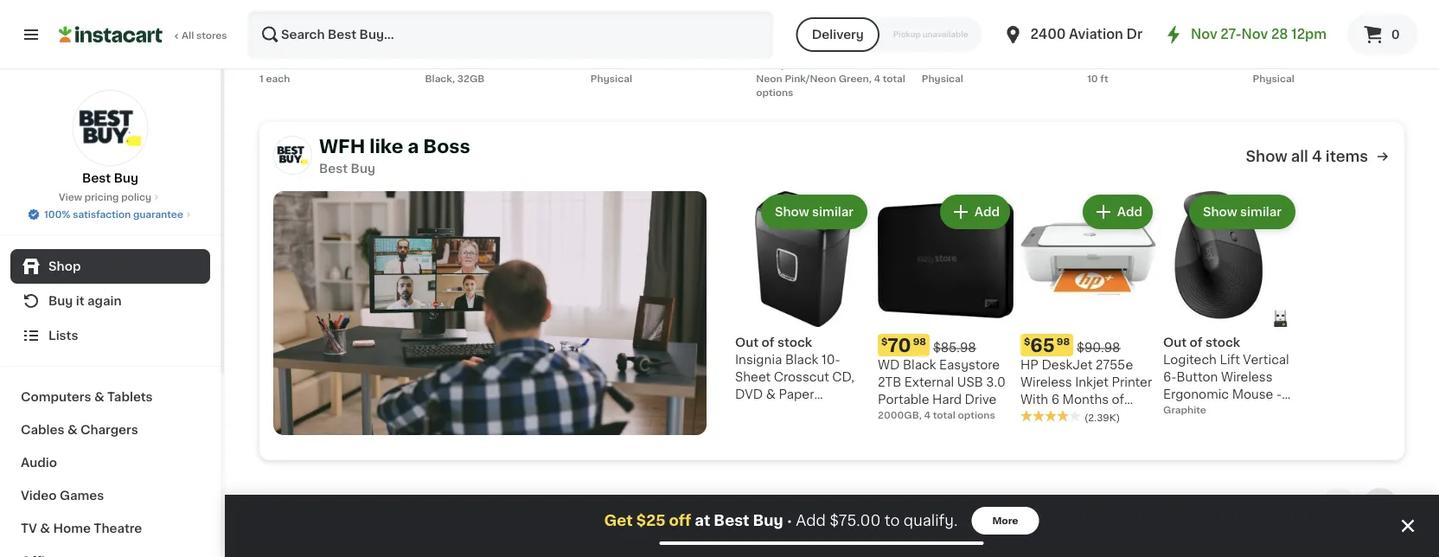 Task type: describe. For each thing, give the bounding box(es) containing it.
2000gb,
[[878, 411, 922, 420]]

$75.00
[[830, 514, 881, 528]]

4 for wd black easystore 2tb external usb 3.0 portable hard drive
[[924, 411, 931, 420]]

show similar button for logitech lift vertical 6-button wireless ergonomic mouse - graphite
[[1191, 197, 1294, 228]]

add for 65
[[1118, 206, 1143, 218]]

show similar for logitech lift vertical 6-button wireless ergonomic mouse - graphite
[[1203, 206, 1282, 218]]

& for cables & chargers link
[[67, 424, 78, 436]]

65
[[1031, 337, 1055, 355]]

nintendo switch joy- con (l)/(r), neon pink/neon green neon pink/neon green, 4 total options
[[756, 22, 906, 97]]

98 for 65
[[1057, 337, 1070, 347]]

video games
[[21, 490, 104, 502]]

$ inside $ 70 98
[[882, 337, 888, 347]]

options for pink/neon
[[756, 88, 794, 97]]

show all 4 items
[[1246, 150, 1369, 164]]

white
[[1089, 429, 1124, 441]]

2 nov from the left
[[1242, 28, 1269, 41]]

1 with from the top
[[1021, 394, 1049, 406]]

stores
[[196, 31, 227, 40]]

core
[[513, 22, 542, 35]]

out of stock logitech lift vertical 6-button wireless ergonomic mouse - graphite
[[1164, 337, 1290, 418]]

fire
[[490, 40, 512, 52]]

buy it again link
[[10, 284, 210, 318]]

instant
[[1021, 411, 1063, 424]]

- inside out of stock logitech lift vertical 6-button wireless ergonomic mouse - graphite
[[1277, 389, 1282, 401]]

cd,
[[833, 372, 855, 384]]

(l)/(r),
[[785, 40, 827, 52]]

insignia inside out of stock insignia black 10- sheet crosscut cd, dvd & paper shredder
[[735, 354, 782, 366]]

zelda
[[1013, 22, 1046, 35]]

computers & tablets inside item carousel region
[[260, 497, 463, 515]]

$ up oled
[[263, 0, 269, 10]]

insignia 60w usb-c to usb-c charge-&-sync braided cable - black 10 ft
[[1088, 22, 1228, 83]]

$ 65 98 $90.98 hp deskjet 2755e wireless inkjet printer with 6 months of instant ink included with hp+ - white
[[1021, 337, 1153, 441]]

kingdom
[[997, 40, 1051, 52]]

cables
[[21, 424, 64, 436]]

stock for black
[[778, 337, 813, 349]]

nintendo of america 045496596439 nintendo switch animal crossing: new horizons
[[1253, 22, 1398, 86]]

policy
[[121, 193, 152, 202]]

similar for logitech lift vertical 6-button wireless ergonomic mouse - graphite
[[1241, 206, 1282, 218]]

- inside the legend of zelda tears of the kingdom - nintendo physical
[[1055, 40, 1060, 52]]

3.0
[[987, 377, 1006, 389]]

the legend of zelda tears of the kingdom - nintendo physical
[[922, 22, 1060, 83]]

add button for 70
[[942, 197, 1009, 228]]

cover photo image
[[273, 192, 707, 436]]

$ up con at right
[[760, 0, 766, 10]]

nintendo inside oled model: mario red edition - nintendo switch 1 each
[[314, 40, 370, 52]]

black inside insignia 60w usb-c to usb-c charge-&-sync braided cable - black 10 ft
[[1185, 57, 1219, 69]]

$145.98
[[481, 5, 530, 17]]

insignia inside insignia 60w usb-c to usb-c charge-&-sync braided cable - black 10 ft
[[1088, 22, 1135, 35]]

con
[[756, 40, 782, 52]]

edition inside oled model: mario red edition - nintendo switch 1 each
[[260, 40, 302, 52]]

60w
[[1138, 22, 1166, 35]]

0 horizontal spatial c
[[1119, 40, 1129, 52]]

10 inside insignia 60w usb-c to usb-c charge-&-sync braided cable - black 10 ft
[[1088, 74, 1099, 83]]

nov 27-nov 28 12pm
[[1191, 28, 1327, 41]]

switch inside nintendo switch joy- con (l)/(r), neon pink/neon green neon pink/neon green, 4 total options
[[816, 22, 857, 35]]

buy inside "best buy" link
[[114, 172, 138, 184]]

0 horizontal spatial tablets
[[107, 391, 153, 403]]

best buy link
[[72, 90, 148, 187]]

$65.98 original price: $90.98 element
[[1021, 334, 1157, 357]]

show for logitech lift vertical 6-button wireless ergonomic mouse - graphite
[[1203, 206, 1238, 218]]

instacart logo image
[[59, 24, 163, 45]]

button
[[1177, 372, 1218, 384]]

of inside $ 65 98 $90.98 hp deskjet 2755e wireless inkjet printer with 6 months of instant ink included with hp+ - white
[[1112, 394, 1125, 406]]

best buy
[[82, 172, 138, 184]]

boss
[[423, 138, 470, 156]]

dvd
[[735, 389, 763, 401]]

green,
[[839, 74, 872, 83]]

out of stock insignia black 10- sheet crosscut cd, dvd & paper shredder
[[735, 337, 855, 418]]

audio link
[[10, 446, 210, 479]]

& for tv & home theatre link
[[40, 523, 50, 535]]

stock for lift
[[1206, 337, 1241, 349]]

show similar button for insignia black 10- sheet crosscut cd, dvd & paper shredder
[[763, 197, 866, 228]]

& inside out of stock insignia black 10- sheet crosscut cd, dvd & paper shredder
[[766, 389, 776, 401]]

buy inside treatment tracker modal dialog
[[753, 514, 784, 528]]

045496596439
[[1253, 40, 1350, 52]]

1 product group from the left
[[735, 192, 871, 418]]

ft
[[1101, 74, 1109, 83]]

100% satisfaction guarantee button
[[27, 204, 194, 221]]

1 vertical spatial 4
[[1312, 150, 1323, 164]]

view
[[59, 193, 82, 202]]

amazon
[[425, 22, 474, 35]]

nintendo up crossing:
[[1253, 57, 1310, 69]]

total for green
[[883, 74, 906, 83]]

oled model: mario red edition - nintendo switch 1 each
[[260, 22, 405, 83]]

easystore
[[940, 359, 1000, 372]]

10 inside amazon octa-core processor fire hd 10 tablet black, 32gb
[[538, 40, 552, 52]]

physical inside the legend of zelda tears of the kingdom - nintendo physical
[[922, 74, 964, 83]]

1 vertical spatial usb-
[[1088, 40, 1119, 52]]

video inside nintendo super smash bros. standard edition video game for nintendo switch
[[591, 57, 626, 69]]

nintendo inside nintendo switch joy- con (l)/(r), neon pink/neon green neon pink/neon green, 4 total options
[[756, 22, 813, 35]]

nintendo inside the legend of zelda tears of the kingdom - nintendo physical
[[922, 57, 978, 69]]

2400 aviation dr
[[1031, 28, 1143, 41]]

$90.98
[[1077, 342, 1121, 354]]

deskjet
[[1042, 359, 1093, 372]]

portable
[[878, 394, 930, 406]]

hard
[[933, 394, 962, 406]]

cables & chargers
[[21, 424, 138, 436]]

product group containing 70
[[878, 192, 1014, 423]]

all
[[182, 31, 194, 40]]

sheet
[[735, 372, 771, 384]]

black inside wd black easystore 2tb external usb 3.0 portable hard drive 2000gb, 4 total options
[[903, 359, 937, 372]]

of down legend
[[958, 40, 970, 52]]

6
[[1052, 394, 1060, 406]]

product group containing 65
[[1021, 192, 1157, 441]]

super
[[650, 22, 686, 35]]

nintendo up bros.
[[591, 22, 647, 35]]

wireless inside $ 65 98 $90.98 hp deskjet 2755e wireless inkjet printer with 6 months of instant ink included with hp+ - white
[[1021, 377, 1073, 389]]

legend
[[948, 22, 994, 35]]

0 vertical spatial neon
[[831, 40, 863, 52]]

10-
[[822, 354, 841, 366]]

all
[[1292, 150, 1309, 164]]

tv
[[21, 523, 37, 535]]

model:
[[298, 22, 340, 35]]

switch inside oled model: mario red edition - nintendo switch 1 each
[[260, 57, 301, 69]]

computers & tablets link
[[10, 381, 210, 414]]

ink
[[1066, 411, 1084, 424]]

for
[[668, 57, 685, 69]]

nintendo super smash bros. standard edition video game for nintendo switch
[[591, 22, 730, 86]]

usb
[[958, 377, 984, 389]]

buy inside buy it again link
[[48, 295, 73, 307]]

physical for game
[[591, 74, 632, 83]]

options for drive
[[958, 411, 996, 420]]

a
[[408, 138, 419, 156]]

98 for 70
[[913, 337, 927, 347]]

buy it again
[[48, 295, 122, 307]]

& inside item carousel region
[[372, 497, 388, 515]]

1 vertical spatial neon
[[756, 74, 783, 83]]

chargers
[[80, 424, 138, 436]]

item carousel region
[[260, 488, 1405, 557]]

add inside treatment tracker modal dialog
[[796, 514, 826, 528]]

video games link
[[10, 479, 210, 512]]

physical for crossing:
[[1253, 74, 1295, 83]]

•
[[787, 514, 793, 528]]

animal
[[1357, 57, 1398, 69]]

green
[[823, 57, 860, 69]]

tv & home theatre link
[[10, 512, 210, 545]]

switch inside nintendo super smash bros. standard edition video game for nintendo switch
[[650, 74, 691, 86]]

mario
[[343, 22, 377, 35]]

1 nov from the left
[[1191, 28, 1218, 41]]

70
[[888, 337, 912, 355]]



Task type: locate. For each thing, give the bounding box(es) containing it.
switch up new
[[1313, 57, 1354, 69]]

0 horizontal spatial nov
[[1191, 28, 1218, 41]]

buy
[[351, 163, 375, 175], [114, 172, 138, 184], [48, 295, 73, 307], [753, 514, 784, 528]]

- right mouse on the bottom of the page
[[1277, 389, 1282, 401]]

options inside wd black easystore 2tb external usb 3.0 portable hard drive 2000gb, 4 total options
[[958, 411, 996, 420]]

1 horizontal spatial stock
[[1206, 337, 1241, 349]]

4 right 2000gb,
[[924, 411, 931, 420]]

0 horizontal spatial neon
[[756, 74, 783, 83]]

best
[[319, 163, 348, 175], [82, 172, 111, 184], [714, 514, 750, 528]]

1 horizontal spatial to
[[1214, 22, 1227, 35]]

- right hp+
[[1080, 429, 1086, 441]]

98 inside $ 65 98 $90.98 hp deskjet 2755e wireless inkjet printer with 6 months of instant ink included with hp+ - white
[[1057, 337, 1070, 347]]

out inside out of stock insignia black 10- sheet crosscut cd, dvd & paper shredder
[[735, 337, 759, 349]]

nintendo up con at right
[[756, 22, 813, 35]]

stock up crosscut
[[778, 337, 813, 349]]

1 vertical spatial pink/neon
[[785, 74, 837, 83]]

each
[[266, 74, 290, 83]]

10 right hd
[[538, 40, 552, 52]]

98 right 65
[[1057, 337, 1070, 347]]

0 horizontal spatial insignia
[[735, 354, 782, 366]]

1 vertical spatial c
[[1119, 40, 1129, 52]]

wireless up 6
[[1021, 377, 1073, 389]]

- right kingdom on the top right
[[1055, 40, 1060, 52]]

total for portable
[[933, 411, 956, 420]]

1 horizontal spatial video
[[591, 57, 626, 69]]

edition down 'smash'
[[683, 40, 726, 52]]

3 product group from the left
[[1021, 192, 1157, 441]]

add for 70
[[975, 206, 1000, 218]]

$
[[263, 0, 269, 10], [760, 0, 766, 10], [882, 337, 888, 347], [1024, 337, 1031, 347]]

wireless up mouse on the bottom of the page
[[1222, 372, 1273, 384]]

2 similar from the left
[[1241, 206, 1282, 218]]

add
[[975, 206, 1000, 218], [1118, 206, 1143, 218], [796, 514, 826, 528]]

2 horizontal spatial show
[[1246, 150, 1288, 164]]

add button for 65
[[1085, 197, 1152, 228]]

sync
[[1197, 40, 1228, 52]]

hp+
[[1052, 429, 1077, 441]]

it
[[76, 295, 84, 307]]

0 vertical spatial usb-
[[1170, 22, 1201, 35]]

switch inside nintendo of america 045496596439 nintendo switch animal crossing: new horizons
[[1313, 57, 1354, 69]]

usb- up &-
[[1170, 22, 1201, 35]]

off
[[669, 514, 692, 528]]

$70.98 original price: $85.98 element
[[878, 334, 1014, 357]]

best for get
[[714, 514, 750, 528]]

show similar for insignia black 10- sheet crosscut cd, dvd & paper shredder
[[775, 206, 854, 218]]

1 horizontal spatial insignia
[[1088, 22, 1135, 35]]

0 vertical spatial computers
[[21, 391, 91, 403]]

4 right green,
[[874, 74, 881, 83]]

2 stock from the left
[[1206, 337, 1241, 349]]

0 horizontal spatial black
[[786, 354, 819, 366]]

nov left the 27-
[[1191, 28, 1218, 41]]

best down wfh
[[319, 163, 348, 175]]

2755e
[[1096, 359, 1134, 372]]

- inside insignia 60w usb-c to usb-c charge-&-sync braided cable - black 10 ft
[[1177, 57, 1182, 69]]

bros.
[[591, 40, 622, 52]]

with
[[1021, 394, 1049, 406], [1021, 429, 1049, 441]]

aviation
[[1069, 28, 1124, 41]]

insignia up sheet
[[735, 354, 782, 366]]

98 inside $ 70 98
[[913, 337, 927, 347]]

total inside wd black easystore 2tb external usb 3.0 portable hard drive 2000gb, 4 total options
[[933, 411, 956, 420]]

to inside insignia 60w usb-c to usb-c charge-&-sync braided cable - black 10 ft
[[1214, 22, 1227, 35]]

edition inside nintendo super smash bros. standard edition video game for nintendo switch
[[683, 40, 726, 52]]

of up sheet
[[762, 337, 775, 349]]

6-
[[1164, 372, 1177, 384]]

out inside out of stock logitech lift vertical 6-button wireless ergonomic mouse - graphite
[[1164, 337, 1187, 349]]

options down drive
[[958, 411, 996, 420]]

1 vertical spatial to
[[885, 514, 900, 528]]

wfh
[[319, 138, 365, 156]]

ergonomic
[[1164, 389, 1230, 401]]

1 stock from the left
[[778, 337, 813, 349]]

2 add button from the left
[[1085, 197, 1152, 228]]

of inside nintendo of america 045496596439 nintendo switch animal crossing: new horizons
[[1313, 22, 1325, 35]]

1 horizontal spatial similar
[[1241, 206, 1282, 218]]

1 horizontal spatial c
[[1201, 22, 1211, 35]]

- inside $ 65 98 $90.98 hp deskjet 2755e wireless inkjet printer with 6 months of instant ink included with hp+ - white
[[1080, 429, 1086, 441]]

games
[[60, 490, 104, 502]]

1 horizontal spatial total
[[933, 411, 956, 420]]

buy left •
[[753, 514, 784, 528]]

tv & home theatre
[[21, 523, 142, 535]]

guarantee
[[133, 210, 183, 219]]

1 horizontal spatial out
[[1164, 337, 1187, 349]]

nintendo up 045496596439
[[1253, 22, 1310, 35]]

0 horizontal spatial add
[[796, 514, 826, 528]]

0 button
[[1348, 14, 1419, 55]]

0 vertical spatial total
[[883, 74, 906, 83]]

1 horizontal spatial computers & tablets
[[260, 497, 463, 515]]

black up crosscut
[[786, 354, 819, 366]]

out
[[735, 337, 759, 349], [1164, 337, 1187, 349]]

show similar
[[775, 206, 854, 218], [1203, 206, 1282, 218]]

graphite
[[1164, 406, 1207, 415], [1164, 406, 1217, 418]]

items
[[1326, 150, 1369, 164]]

0 horizontal spatial usb-
[[1088, 40, 1119, 52]]

tablets inside item carousel region
[[392, 497, 463, 515]]

stock inside out of stock insignia black 10- sheet crosscut cd, dvd & paper shredder
[[778, 337, 813, 349]]

0 vertical spatial with
[[1021, 394, 1049, 406]]

2 show similar from the left
[[1203, 206, 1282, 218]]

1 vertical spatial total
[[933, 411, 956, 420]]

0 horizontal spatial edition
[[260, 40, 302, 52]]

2 physical from the left
[[922, 74, 964, 83]]

nov left 28
[[1242, 28, 1269, 41]]

edition down oled
[[260, 40, 302, 52]]

1
[[260, 74, 264, 83]]

neon down con at right
[[756, 74, 783, 83]]

2 horizontal spatial 4
[[1312, 150, 1323, 164]]

of inside out of stock insignia black 10- sheet crosscut cd, dvd & paper shredder
[[762, 337, 775, 349]]

0 horizontal spatial physical
[[591, 74, 632, 83]]

0 vertical spatial options
[[756, 88, 794, 97]]

best buy logo image
[[72, 90, 148, 166]]

service type group
[[797, 17, 982, 52]]

1 add button from the left
[[942, 197, 1009, 228]]

best up pricing
[[82, 172, 111, 184]]

best right "at"
[[714, 514, 750, 528]]

4
[[874, 74, 881, 83], [1312, 150, 1323, 164], [924, 411, 931, 420]]

& for computers & tablets link
[[94, 391, 104, 403]]

shop link
[[10, 249, 210, 284]]

c up sync
[[1201, 22, 1211, 35]]

Search field
[[249, 12, 772, 57]]

1 vertical spatial computers
[[260, 497, 368, 515]]

0 horizontal spatial total
[[883, 74, 906, 83]]

0 horizontal spatial out
[[735, 337, 759, 349]]

nintendo down game
[[591, 74, 647, 86]]

audio
[[21, 457, 57, 469]]

1 horizontal spatial add button
[[1085, 197, 1152, 228]]

0 vertical spatial 4
[[874, 74, 881, 83]]

insignia
[[1088, 22, 1135, 35], [735, 354, 782, 366]]

physical down bros.
[[591, 74, 632, 83]]

switch up (l)/(r),
[[816, 22, 857, 35]]

0 vertical spatial insignia
[[1088, 22, 1135, 35]]

1 out from the left
[[735, 337, 759, 349]]

to right $75.00
[[885, 514, 900, 528]]

to inside treatment tracker modal dialog
[[885, 514, 900, 528]]

computers inside item carousel region
[[260, 497, 368, 515]]

1 horizontal spatial usb-
[[1170, 22, 1201, 35]]

4 right all at top right
[[1312, 150, 1323, 164]]

2 horizontal spatial black
[[1185, 57, 1219, 69]]

0 horizontal spatial 10
[[538, 40, 552, 52]]

&-
[[1182, 40, 1197, 52]]

1 horizontal spatial wireless
[[1222, 372, 1273, 384]]

with up instant
[[1021, 394, 1049, 406]]

switch
[[816, 22, 857, 35], [260, 57, 301, 69], [1313, 57, 1354, 69], [650, 74, 691, 86]]

out up sheet
[[735, 337, 759, 349]]

2 horizontal spatial add
[[1118, 206, 1143, 218]]

options inside nintendo switch joy- con (l)/(r), neon pink/neon green neon pink/neon green, 4 total options
[[756, 88, 794, 97]]

0 horizontal spatial best
[[82, 172, 111, 184]]

2 98 from the left
[[1057, 337, 1070, 347]]

4 for nintendo switch joy- con (l)/(r), neon pink/neon green
[[874, 74, 881, 83]]

2 vertical spatial 4
[[924, 411, 931, 420]]

1 similar from the left
[[812, 206, 854, 218]]

out up logitech
[[1164, 337, 1187, 349]]

0 horizontal spatial 4
[[874, 74, 881, 83]]

at
[[695, 514, 711, 528]]

1 horizontal spatial show similar button
[[1191, 197, 1294, 228]]

0 horizontal spatial similar
[[812, 206, 854, 218]]

0 horizontal spatial options
[[756, 88, 794, 97]]

1 vertical spatial 10
[[1088, 74, 1099, 83]]

98 right 70
[[913, 337, 927, 347]]

10 left ft
[[1088, 74, 1099, 83]]

$ inside $ 65 98 $90.98 hp deskjet 2755e wireless inkjet printer with 6 months of instant ink included with hp+ - white
[[1024, 337, 1031, 347]]

video down audio
[[21, 490, 57, 502]]

video down bros.
[[591, 57, 626, 69]]

of inside out of stock logitech lift vertical 6-button wireless ergonomic mouse - graphite
[[1190, 337, 1203, 349]]

$85.98 original price: $145.98 element
[[425, 0, 577, 20]]

3 physical from the left
[[1253, 74, 1295, 83]]

4 inside wd black easystore 2tb external usb 3.0 portable hard drive 2000gb, 4 total options
[[924, 411, 931, 420]]

1 horizontal spatial edition
[[683, 40, 726, 52]]

100%
[[44, 210, 70, 219]]

32gb
[[458, 74, 485, 83]]

0 horizontal spatial show
[[775, 206, 810, 218]]

best for wfh
[[319, 163, 348, 175]]

crosscut
[[774, 372, 830, 384]]

1 horizontal spatial 10
[[1088, 74, 1099, 83]]

0 horizontal spatial add button
[[942, 197, 1009, 228]]

hp
[[1021, 359, 1039, 372]]

home
[[53, 523, 91, 535]]

inkjet
[[1076, 377, 1109, 389]]

amazon octa-core processor fire hd 10 tablet black, 32gb
[[425, 22, 552, 83]]

black,
[[425, 74, 455, 83]]

physical down tears
[[922, 74, 964, 83]]

product group
[[735, 192, 871, 418], [878, 192, 1014, 423], [1021, 192, 1157, 441], [1164, 192, 1300, 418]]

theatre
[[94, 523, 142, 535]]

0 horizontal spatial computers & tablets
[[21, 391, 153, 403]]

nintendo down mario
[[314, 40, 370, 52]]

None search field
[[247, 10, 774, 59]]

best inside treatment tracker modal dialog
[[714, 514, 750, 528]]

2 with from the top
[[1021, 429, 1049, 441]]

2 edition from the left
[[683, 40, 726, 52]]

neon
[[831, 40, 863, 52], [756, 74, 783, 83]]

black down sync
[[1185, 57, 1219, 69]]

1 vertical spatial computers & tablets
[[260, 497, 463, 515]]

total
[[883, 74, 906, 83], [933, 411, 956, 420]]

nintendo down tears
[[922, 57, 978, 69]]

of left zelda
[[997, 22, 1010, 35]]

physical down 045496596439
[[1253, 74, 1295, 83]]

black inside out of stock insignia black 10- sheet crosscut cd, dvd & paper shredder
[[786, 354, 819, 366]]

of down $65.98 element
[[1313, 22, 1325, 35]]

- down &-
[[1177, 57, 1182, 69]]

0 horizontal spatial show similar button
[[763, 197, 866, 228]]

1 physical from the left
[[591, 74, 632, 83]]

total right green,
[[883, 74, 906, 83]]

$ up wd
[[882, 337, 888, 347]]

buy down wfh
[[351, 163, 375, 175]]

1 horizontal spatial computers
[[260, 497, 368, 515]]

wd
[[878, 359, 900, 372]]

0 horizontal spatial computers
[[21, 391, 91, 403]]

more
[[993, 516, 1019, 526]]

0 horizontal spatial 98
[[913, 337, 927, 347]]

1 show similar from the left
[[775, 206, 854, 218]]

switch down for
[[650, 74, 691, 86]]

similar for insignia black 10- sheet crosscut cd, dvd & paper shredder
[[812, 206, 854, 218]]

1 vertical spatial insignia
[[735, 354, 782, 366]]

the
[[922, 22, 945, 35]]

smash
[[689, 22, 730, 35]]

0 horizontal spatial show similar
[[775, 206, 854, 218]]

joy-
[[860, 22, 888, 35]]

vertical
[[1244, 354, 1290, 366]]

2 horizontal spatial physical
[[1253, 74, 1295, 83]]

1 horizontal spatial physical
[[922, 74, 964, 83]]

2400 aviation dr button
[[1003, 10, 1143, 59]]

shop
[[48, 260, 81, 273]]

dr
[[1127, 28, 1143, 41]]

to up sync
[[1214, 22, 1227, 35]]

black
[[1185, 57, 1219, 69], [786, 354, 819, 366], [903, 359, 937, 372]]

1 horizontal spatial nov
[[1242, 28, 1269, 41]]

4 inside nintendo switch joy- con (l)/(r), neon pink/neon green neon pink/neon green, 4 total options
[[874, 74, 881, 83]]

0 vertical spatial 10
[[538, 40, 552, 52]]

0 vertical spatial to
[[1214, 22, 1227, 35]]

usb- up braided at right top
[[1088, 40, 1119, 52]]

$ up hp
[[1024, 337, 1031, 347]]

out for out of stock logitech lift vertical 6-button wireless ergonomic mouse - graphite
[[1164, 337, 1187, 349]]

0 vertical spatial c
[[1201, 22, 1211, 35]]

standard
[[625, 40, 680, 52]]

- down model:
[[305, 40, 311, 52]]

show for insignia black 10- sheet crosscut cd, dvd & paper shredder
[[775, 206, 810, 218]]

c up braided at right top
[[1119, 40, 1129, 52]]

1 show similar button from the left
[[763, 197, 866, 228]]

0 vertical spatial pink/neon
[[756, 57, 820, 69]]

1 horizontal spatial best
[[319, 163, 348, 175]]

buy left it
[[48, 295, 73, 307]]

2 horizontal spatial best
[[714, 514, 750, 528]]

get
[[604, 514, 633, 528]]

switch up the each
[[260, 57, 301, 69]]

buy inside wfh like a boss best buy
[[351, 163, 375, 175]]

america
[[1328, 22, 1379, 35]]

stock inside out of stock logitech lift vertical 6-button wireless ergonomic mouse - graphite
[[1206, 337, 1241, 349]]

$85.98
[[933, 342, 977, 354]]

lists link
[[10, 318, 210, 353]]

all stores link
[[59, 10, 228, 59]]

- inside oled model: mario red edition - nintendo switch 1 each
[[305, 40, 311, 52]]

0 horizontal spatial wireless
[[1021, 377, 1073, 389]]

1 vertical spatial tablets
[[392, 497, 463, 515]]

braided
[[1088, 57, 1135, 69]]

total down hard
[[933, 411, 956, 420]]

the
[[974, 40, 994, 52]]

1 vertical spatial options
[[958, 411, 996, 420]]

months
[[1063, 394, 1109, 406]]

get $25 off at best buy • add $75.00 to qualify.
[[604, 514, 958, 528]]

out for out of stock insignia black 10- sheet crosscut cd, dvd & paper shredder
[[735, 337, 759, 349]]

best inside wfh like a boss best buy
[[319, 163, 348, 175]]

1 horizontal spatial tablets
[[392, 497, 463, 515]]

buy up "policy"
[[114, 172, 138, 184]]

1 horizontal spatial add
[[975, 206, 1000, 218]]

total inside nintendo switch joy- con (l)/(r), neon pink/neon green neon pink/neon green, 4 total options
[[883, 74, 906, 83]]

1 horizontal spatial options
[[958, 411, 996, 420]]

more button
[[972, 507, 1040, 535]]

27-
[[1221, 28, 1242, 41]]

of up logitech
[[1190, 337, 1203, 349]]

$65.98 element
[[1253, 0, 1405, 20]]

1 vertical spatial video
[[21, 490, 57, 502]]

0 vertical spatial tablets
[[107, 391, 153, 403]]

treatment tracker modal dialog
[[225, 495, 1440, 557]]

2 product group from the left
[[878, 192, 1014, 423]]

of up included at the bottom right of the page
[[1112, 394, 1125, 406]]

1 edition from the left
[[260, 40, 302, 52]]

2 out from the left
[[1164, 337, 1187, 349]]

crossing:
[[1253, 74, 1311, 86]]

tablet
[[425, 57, 462, 69]]

qualify.
[[904, 514, 958, 528]]

28
[[1272, 28, 1289, 41]]

edition
[[260, 40, 302, 52], [683, 40, 726, 52]]

insignia up braided at right top
[[1088, 22, 1135, 35]]

0 horizontal spatial stock
[[778, 337, 813, 349]]

4 product group from the left
[[1164, 192, 1300, 418]]

0 horizontal spatial to
[[885, 514, 900, 528]]

drive
[[965, 394, 997, 406]]

wireless inside out of stock logitech lift vertical 6-button wireless ergonomic mouse - graphite
[[1222, 372, 1273, 384]]

stock up lift
[[1206, 337, 1241, 349]]

1 horizontal spatial show
[[1203, 206, 1238, 218]]

1 horizontal spatial show similar
[[1203, 206, 1282, 218]]

$25
[[636, 514, 666, 528]]

options down con at right
[[756, 88, 794, 97]]

like
[[370, 138, 403, 156]]

black up external
[[903, 359, 937, 372]]

2tb
[[878, 377, 902, 389]]

1 horizontal spatial 98
[[1057, 337, 1070, 347]]

again
[[87, 295, 122, 307]]

printer
[[1112, 377, 1153, 389]]

0 horizontal spatial video
[[21, 490, 57, 502]]

1 horizontal spatial 4
[[924, 411, 931, 420]]

wd black easystore 2tb external usb 3.0 portable hard drive 2000gb, 4 total options
[[878, 359, 1006, 420]]

1 vertical spatial with
[[1021, 429, 1049, 441]]

1 horizontal spatial black
[[903, 359, 937, 372]]

0
[[1392, 29, 1400, 41]]

neon up green
[[831, 40, 863, 52]]

2 show similar button from the left
[[1191, 197, 1294, 228]]

0 vertical spatial computers & tablets
[[21, 391, 153, 403]]

$ 70 98
[[882, 337, 927, 355]]

with down instant
[[1021, 429, 1049, 441]]

lift
[[1220, 354, 1241, 366]]

1 98 from the left
[[913, 337, 927, 347]]

0 vertical spatial video
[[591, 57, 626, 69]]

video
[[591, 57, 626, 69], [21, 490, 57, 502]]

graphite inside out of stock logitech lift vertical 6-button wireless ergonomic mouse - graphite
[[1164, 406, 1217, 418]]

1 horizontal spatial neon
[[831, 40, 863, 52]]



Task type: vqa. For each thing, say whether or not it's contained in the screenshot.
6-
yes



